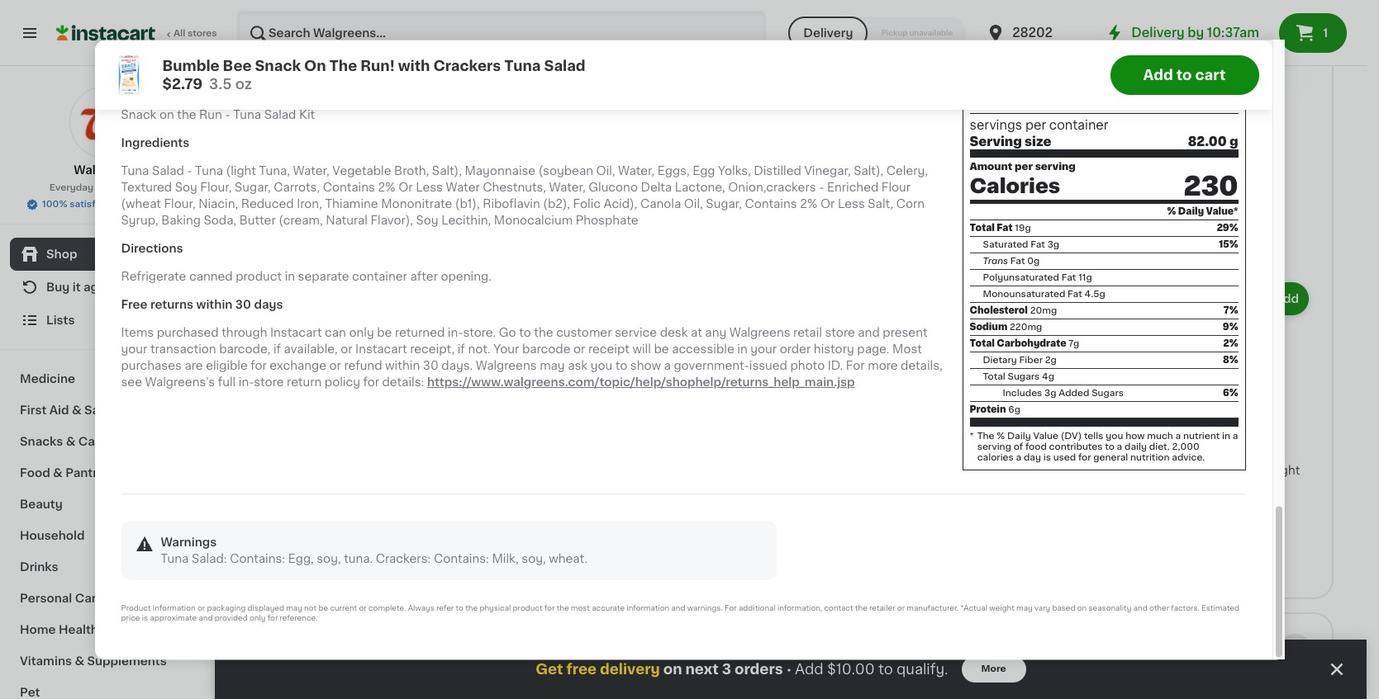 Task type: describe. For each thing, give the bounding box(es) containing it.
oil, inside the mielle oil, rosemary mint, strengthening, scalp & hair
[[1048, 466, 1067, 477]]

(1.08k)
[[492, 182, 533, 194]]

product group containing 3
[[431, 0, 580, 251]]

0 horizontal spatial free
[[121, 300, 148, 312]]

2 vertical spatial -
[[819, 183, 824, 194]]

for down displayed
[[268, 615, 278, 622]]

philadelphia
[[269, 466, 340, 477]]

99 for 4
[[1027, 109, 1041, 119]]

satisfaction
[[70, 200, 125, 209]]

for down refund
[[363, 378, 379, 389]]

nyquil for vicks severe vicks nyquil severe cold & flu nighttime relief berry flavor liquid 12 oz
[[636, 482, 675, 494]]

product
[[121, 605, 151, 612]]

to inside button
[[1177, 68, 1192, 81]]

on for oz
[[543, 466, 560, 477]]

cruelty-free
[[1004, 415, 1080, 427]]

may inside items purchased through instacart can only be returned in-store. go to the customer service desk at any walgreens retail store and present your transaction barcode, if available, or instacart receipt, if not. your barcode or receipt will be accessible in your order history page. most purchases are eligible for exchange or refund within 30 days. walgreens may ask you to show a government-issued photo id. for more details, see walgreens's full in-store return policy for details:
[[540, 361, 565, 373]]

the left 'physical'
[[465, 605, 478, 612]]

delivery by 10:37am link
[[1105, 23, 1259, 43]]

with inside 'philadelphia strawberry cheesecake desserts with graham crumble'
[[269, 499, 294, 510]]

0 horizontal spatial contains
[[323, 183, 375, 194]]

1 your from the left
[[121, 345, 147, 356]]

items
[[341, 570, 375, 581]]

% inside '* the % daily value (dv) tells you how much a nutrient in a serving of food contributes to a daily diet. 2,000 calories a day is used for general nutrition advice.'
[[997, 432, 1005, 441]]

2 vertical spatial total
[[983, 373, 1006, 382]]

dietary
[[983, 356, 1017, 365]]

eligible inside items purchased through instacart can only be returned in-store. go to the customer service desk at any walgreens retail store and present your transaction barcode, if available, or instacart receipt, if not. your barcode or receipt will be accessible in your order history page. most purchases are eligible for exchange or refund within 30 days. walgreens may ask you to show a government-issued photo id. for more details, see walgreens's full in-store return policy for details:
[[206, 361, 248, 373]]

or left packaging
[[197, 605, 205, 612]]

2 horizontal spatial 2%
[[1223, 340, 1238, 349]]

snack inside bumble bee snack on the run! with crackers tuna salad $2.79 3.5 oz
[[255, 59, 301, 72]]

theraflu
[[797, 466, 845, 477]]

liquid inside vicks dayquil and nyquil severe cold, flu and congestion medicine, liquid caps
[[797, 182, 833, 194]]

walgreens link
[[69, 86, 142, 179]]

0 horizontal spatial may
[[286, 605, 302, 612]]

4 for $ 4 99
[[1012, 108, 1026, 127]]

nutrition
[[1131, 454, 1170, 463]]

is inside '* the % daily value (dv) tells you how much a nutrient in a serving of food contributes to a daily diet. 2,000 calories a day is used for general nutrition advice.'
[[1043, 454, 1051, 463]]

& inside lunchables turkey & cheddar cheese with crackers kids lunch snack kit
[[543, 133, 553, 144]]

tuna inside bumble bee snack on the run! with crackers tuna salad 3.5 oz
[[431, 499, 459, 510]]

7g
[[1069, 340, 1080, 349]]

1 each
[[1164, 182, 1201, 194]]

lists
[[46, 315, 75, 326]]

and left warnings.
[[671, 605, 685, 612]]

eligible inside spend $32, save $5 see eligible items
[[295, 570, 338, 581]]

desserts
[[345, 482, 397, 494]]

personal care
[[20, 593, 103, 605]]

salad inside bumble bee snack on the run! with crackers tuna salad $2.79 3.5 oz
[[544, 59, 586, 72]]

31
[[807, 108, 829, 127]]

carbohydrate
[[997, 340, 1066, 349]]

serving inside '* the % daily value (dv) tells you how much a nutrient in a serving of food contributes to a daily diet. 2,000 calories a day is used for general nutrition advice.'
[[977, 443, 1011, 452]]

with inside shine 'n jam conditioning gel, with honey extract, extra hold
[[1106, 149, 1131, 161]]

tuna left the "(light" at left top
[[195, 166, 223, 178]]

revlon hair color, permanent, black 10
[[1164, 133, 1281, 161]]

to down the receipt
[[615, 361, 627, 373]]

hold
[[1002, 182, 1030, 194]]

bumble for bumble bee snack on the run! with crackers tuna salad $2.79 3.5 oz
[[162, 59, 220, 72]]

container inside nutrition facts servings per container
[[1049, 119, 1109, 132]]

1 horizontal spatial flour,
[[200, 183, 232, 194]]

you inside items purchased through instacart can only be returned in-store. go to the customer service desk at any walgreens retail store and present your transaction barcode, if available, or instacart receipt, if not. your barcode or receipt will be accessible in your order history page. most purchases are eligible for exchange or refund within 30 days. walgreens may ask you to show a government-issued photo id. for more details, see walgreens's full in-store return policy for details:
[[591, 361, 613, 373]]

drinks link
[[10, 552, 201, 583]]

nighttime inside vicks severe vicks nyquil severe cold & flu nighttime relief berry flavor liquid 12 oz
[[636, 499, 694, 510]]

0 vertical spatial soy
[[175, 183, 197, 194]]

all
[[174, 29, 185, 38]]

2 your from the left
[[751, 345, 777, 356]]

orders
[[735, 664, 783, 677]]

3.2
[[431, 199, 450, 211]]

2g
[[1045, 356, 1057, 365]]

8%
[[1223, 356, 1238, 365]]

vicks up cold in the bottom right of the page
[[712, 466, 743, 477]]

product group containing 8
[[1164, 279, 1312, 544]]

0 horizontal spatial within
[[196, 300, 233, 312]]

extra
[[1092, 166, 1121, 177]]

snacks & candy
[[20, 436, 118, 448]]

add inside get free delivery on next 3 orders • add $10.00 to qualify.
[[795, 664, 824, 677]]

oz inside bumble bee snack on the run! with crackers tuna salad 3.5 oz
[[453, 515, 466, 527]]

beauty link
[[10, 489, 201, 521]]

price
[[121, 615, 140, 622]]

1 vertical spatial container
[[352, 272, 407, 283]]

& right "aid"
[[72, 405, 81, 417]]

fat down 11g at top right
[[1068, 290, 1082, 299]]

for left 'most'
[[544, 605, 555, 612]]

0 vertical spatial in-
[[448, 328, 463, 340]]

1 horizontal spatial 3
[[636, 199, 643, 211]]

1 salt), from the left
[[432, 166, 462, 178]]

& inside 'link'
[[53, 468, 63, 479]]

0 horizontal spatial 2%
[[378, 183, 396, 194]]

factors.
[[1171, 605, 1200, 612]]

79 for 6
[[1189, 109, 1201, 119]]

1 vertical spatial tea
[[342, 642, 375, 660]]

within inside items purchased through instacart can only be returned in-store. go to the customer service desk at any walgreens retail store and present your transaction barcode, if available, or instacart receipt, if not. your barcode or receipt will be accessible in your order history page. most purchases are eligible for exchange or refund within 30 days. walgreens may ask you to show a government-issued photo id. for more details, see walgreens's full in-store return policy for details:
[[385, 361, 420, 373]]

snack inside lunchables turkey & cheddar cheese with crackers kids lunch snack kit
[[431, 182, 466, 194]]

purchases
[[121, 361, 182, 373]]

0 horizontal spatial kit
[[299, 110, 315, 121]]

can
[[325, 328, 346, 340]]

https://www.walgreens.com/topic/help/shophelp/returns_help_main.jsp link
[[427, 378, 855, 389]]

free
[[566, 664, 597, 677]]

0 horizontal spatial -
[[187, 166, 192, 178]]

1 vertical spatial 3g
[[1045, 389, 1057, 398]]

0 vertical spatial in
[[285, 272, 295, 283]]

(309)
[[697, 515, 729, 527]]

mielle oil, rosemary mint, strengthening, scalp & hair
[[1002, 466, 1130, 510]]

dayquil
[[831, 133, 878, 144]]

instacart logo image
[[56, 23, 155, 43]]

(68)
[[697, 182, 721, 194]]

the left 'most'
[[557, 605, 569, 612]]

and left other
[[1134, 605, 1148, 612]]

(5.98k)
[[1225, 166, 1269, 177]]

0 vertical spatial oil,
[[596, 166, 615, 178]]

daily inside '* the % daily value (dv) tells you how much a nutrient in a serving of food contributes to a daily diet. 2,000 calories a day is used for general nutrition advice.'
[[1007, 432, 1031, 441]]

health
[[59, 625, 98, 636]]

not.
[[468, 345, 491, 356]]

(cream,
[[279, 216, 323, 227]]

99 for 10
[[670, 109, 683, 119]]

refrigerate
[[121, 272, 186, 283]]

amount
[[970, 163, 1013, 173]]

1 vertical spatial less
[[838, 199, 865, 211]]

and down packaging
[[199, 615, 213, 622]]

tuna right run
[[233, 110, 261, 121]]

48
[[797, 199, 813, 211]]

protein
[[970, 406, 1006, 415]]

the left run
[[177, 110, 196, 121]]

calories
[[970, 177, 1060, 196]]

shine 'n jam conditioning gel, with honey extract, extra hold
[[1002, 133, 1131, 194]]

treatment tracker modal dialog
[[215, 640, 1367, 700]]

desk
[[660, 328, 688, 340]]

includes 3g added sugars
[[1003, 389, 1124, 398]]

99 for 3
[[456, 109, 469, 119]]

rosemary
[[1070, 466, 1130, 477]]

with inside bumble bee snack on the run! with crackers tuna salad $2.79 3.5 oz
[[398, 59, 430, 72]]

0 vertical spatial serving
[[1035, 163, 1076, 173]]

1 vertical spatial per
[[1015, 163, 1033, 173]]

the left the 'retailer'
[[855, 605, 868, 612]]

a up general
[[1117, 443, 1122, 452]]

hair inside the mielle oil, rosemary mint, strengthening, scalp & hair
[[1050, 499, 1073, 510]]

available,
[[284, 345, 338, 356]]

1 soy, from the left
[[317, 554, 341, 565]]

value*
[[1206, 208, 1238, 217]]

a right nutrient
[[1233, 432, 1238, 441]]

or right the 'retailer'
[[897, 605, 905, 612]]

more
[[868, 361, 898, 373]]

product inside the product information or packaging displayed may not be current or complete. always refer to the physical product for the most accurate information and warnings. for additional information, contact the retailer or manufacturer. *actual weight may vary based on seasonality and other factors. estimated price is approximate and provided only for reference.
[[513, 605, 543, 612]]

0 vertical spatial less
[[416, 183, 443, 194]]

hillshire snacking genoa salame with natural white cheddar & toasted rounds
[[269, 133, 414, 194]]

$ for $ 31 99
[[801, 109, 807, 119]]

only inside the product information or packaging displayed may not be current or complete. always refer to the physical product for the most accurate information and warnings. for additional information, contact the retailer or manufacturer. *actual weight may vary based on seasonality and other factors. estimated price is approximate and provided only for reference.
[[250, 615, 266, 622]]

1 horizontal spatial sugars
[[1092, 389, 1124, 398]]

snack inside bumble bee snack on the run! with crackers tuna salad 3.5 oz
[[505, 466, 540, 477]]

0 horizontal spatial sugar,
[[235, 183, 271, 194]]

thiamine
[[325, 199, 378, 211]]

spend for spend $32, save $5
[[433, 219, 471, 230]]

cart
[[1195, 68, 1226, 81]]

it
[[73, 282, 81, 293]]

vary
[[1035, 605, 1051, 612]]

prices
[[122, 183, 151, 193]]

trans fat 0g polyunsaturated fat 11g monounsaturated fat 4.5g
[[983, 257, 1106, 299]]

severe inside theraflu multi sympton & nighttime severe cold+cough tea variety pack
[[858, 482, 898, 494]]

for inside items purchased through instacart can only be returned in-store. go to the customer service desk at any walgreens retail store and present your transaction barcode, if available, or instacart receipt, if not. your barcode or receipt will be accessible in your order history page. most purchases are eligible for exchange or refund within 30 days. walgreens may ask you to show a government-issued photo id. for more details, see walgreens's full in-store return policy for details:
[[846, 361, 865, 373]]

fat left 11g at top right
[[1062, 274, 1076, 283]]

ct for 10
[[646, 199, 658, 211]]

baking
[[161, 216, 201, 227]]

3 ct
[[636, 199, 658, 211]]

and inside items purchased through instacart can only be returned in-store. go to the customer service desk at any walgreens retail store and present your transaction barcode, if available, or instacart receipt, if not. your barcode or receipt will be accessible in your order history page. most purchases are eligible for exchange or refund within 30 days. walgreens may ask you to show a government-issued photo id. for more details, see walgreens's full in-store return policy for details:
[[858, 328, 880, 340]]

$32, for spend $32, save $5
[[474, 219, 500, 230]]

0 vertical spatial product
[[236, 272, 282, 283]]

$32, for spend $32, save $5 see eligible items
[[312, 552, 338, 563]]

1 if from the left
[[273, 345, 281, 356]]

philadelphia strawberry cheesecake desserts with graham crumble
[[269, 466, 407, 510]]

household link
[[10, 521, 201, 552]]

oz inside product group
[[452, 199, 466, 211]]

2 horizontal spatial may
[[1017, 605, 1033, 612]]

99 for 31
[[831, 109, 844, 119]]

niacin,
[[198, 199, 238, 211]]

flu inside vicks severe vicks nyquil severe cold & flu nighttime relief berry flavor liquid 12 oz
[[764, 482, 781, 494]]

3.5 inside bumble bee snack on the run! with crackers tuna salad $2.79 3.5 oz
[[209, 77, 232, 90]]

1 horizontal spatial daily
[[1178, 208, 1204, 217]]

not
[[304, 605, 317, 612]]

0 horizontal spatial on
[[159, 110, 174, 121]]

vicks for vicks vaposhower, dissolvable shower tablets, soothing non- medicated vapors
[[636, 133, 667, 144]]

2 soy, from the left
[[522, 554, 546, 565]]

service
[[615, 328, 657, 340]]

fat for trans
[[1011, 257, 1025, 266]]

$ for $ 8 99
[[1167, 442, 1174, 452]]

0 vertical spatial or
[[398, 183, 413, 194]]

on for 3.5
[[304, 59, 326, 72]]

0 vertical spatial walgreens
[[74, 164, 137, 176]]

0 horizontal spatial instacart
[[270, 328, 322, 340]]

a down of
[[1016, 454, 1022, 463]]

0 horizontal spatial flour,
[[164, 199, 196, 211]]

lecithin,
[[441, 216, 491, 227]]

with inside bumble bee snack on the run! with crackers tuna salad 3.5 oz
[[486, 482, 510, 494]]

8
[[1174, 441, 1187, 460]]

non-
[[739, 166, 768, 177]]

0 horizontal spatial water,
[[293, 166, 329, 178]]

99 for 11
[[1031, 442, 1044, 452]]

first
[[20, 405, 47, 417]]

spend for spend $32, save $5 see eligible items
[[271, 552, 310, 563]]

only inside items purchased through instacart can only be returned in-store. go to the customer service desk at any walgreens retail store and present your transaction barcode, if available, or instacart receipt, if not. your barcode or receipt will be accessible in your order history page. most purchases are eligible for exchange or refund within 30 days. walgreens may ask you to show a government-issued photo id. for more details, see walgreens's full in-store return policy for details:
[[349, 328, 374, 340]]

crumble
[[346, 499, 396, 510]]

1 button
[[1279, 13, 1347, 53]]

79 for 4
[[295, 109, 307, 119]]

nighttime inside theraflu multi sympton & nighttime severe cold+cough tea variety pack
[[797, 482, 855, 494]]

variety
[[897, 499, 938, 510]]

2 vertical spatial walgreens
[[476, 361, 537, 373]]

always
[[408, 605, 434, 612]]

care
[[75, 593, 103, 605]]

supplements
[[87, 656, 167, 668]]

liquid inside vicks severe vicks nyquil severe cold & flu nighttime relief berry flavor liquid 12 oz
[[674, 515, 709, 527]]

theraflu multi sympton & nighttime severe cold+cough tea variety pack button
[[797, 279, 946, 546]]

1 horizontal spatial 2%
[[800, 199, 818, 211]]

3.5 inside bumble bee snack on the run! with crackers tuna salad 3.5 oz
[[431, 515, 450, 527]]

information,
[[778, 605, 822, 612]]

lists link
[[10, 304, 201, 337]]

2 information from the left
[[627, 605, 670, 612]]

after
[[410, 272, 438, 283]]

extract,
[[1044, 166, 1089, 177]]

0 vertical spatial %
[[1167, 208, 1176, 217]]

1 vertical spatial soy
[[416, 216, 439, 227]]

30 inside items purchased through instacart can only be returned in-store. go to the customer service desk at any walgreens retail store and present your transaction barcode, if available, or instacart receipt, if not. your barcode or receipt will be accessible in your order history page. most purchases are eligible for exchange or refund within 30 days. walgreens may ask you to show a government-issued photo id. for more details, see walgreens's full in-store return policy for details:
[[423, 361, 439, 373]]

1 vertical spatial sugar,
[[706, 199, 742, 211]]

enriched
[[827, 183, 879, 194]]

vitamins
[[20, 656, 72, 668]]

with inside lunchables turkey & cheddar cheese with crackers kids lunch snack kit
[[532, 149, 557, 161]]

monounsaturated
[[983, 290, 1066, 299]]

& inside the mielle oil, rosemary mint, strengthening, scalp & hair
[[1038, 499, 1047, 510]]

are
[[185, 361, 203, 373]]

multi
[[848, 466, 877, 477]]

bumble for bumble bee snack on the run! with crackers tuna salad 3.5 oz
[[431, 466, 476, 477]]

0 vertical spatial 3g
[[1048, 241, 1060, 250]]

the inside '* the % daily value (dv) tells you how much a nutrient in a serving of food contributes to a daily diet. 2,000 calories a day is used for general nutrition advice.'
[[977, 432, 995, 441]]

medicine,
[[868, 166, 925, 177]]

to inside the product information or packaging displayed may not be current or complete. always refer to the physical product for the most accurate information and warnings. for additional information, contact the retailer or manufacturer. *actual weight may vary based on seasonality and other factors. estimated price is approximate and provided only for reference.
[[456, 605, 464, 612]]

or up the ask
[[574, 345, 585, 356]]

shower
[[706, 149, 749, 161]]

$5 for spend $32, save $5
[[533, 219, 549, 230]]

to inside get free delivery on next 3 orders • add $10.00 to qualify.
[[878, 664, 893, 677]]

1 horizontal spatial or
[[821, 199, 835, 211]]

2 horizontal spatial be
[[654, 345, 669, 356]]

0 vertical spatial -
[[225, 110, 230, 121]]

vicks severe vicks nyquil severe cold & flu nighttime relief berry flavor liquid 12 oz
[[636, 466, 781, 527]]

kit inside lunchables turkey & cheddar cheese with crackers kids lunch snack kit
[[469, 182, 485, 194]]

total fat 19g
[[970, 224, 1031, 233]]

the inside items purchased through instacart can only be returned in-store. go to the customer service desk at any walgreens retail store and present your transaction barcode, if available, or instacart receipt, if not. your barcode or receipt will be accessible in your order history page. most purchases are eligible for exchange or refund within 30 days. walgreens may ask you to show a government-issued photo id. for more details, see walgreens's full in-store return policy for details:
[[534, 328, 553, 340]]

quick
[[1215, 466, 1248, 477]]



Task type: vqa. For each thing, say whether or not it's contained in the screenshot.
leftmost Fruit
no



Task type: locate. For each thing, give the bounding box(es) containing it.
% up "calories"
[[997, 432, 1005, 441]]

6%
[[1223, 389, 1238, 398]]

0 vertical spatial contains
[[323, 183, 375, 194]]

$ inside $ 6 79
[[1167, 109, 1174, 119]]

spend inside spend $32, save $5 see eligible items
[[271, 552, 310, 563]]

ct for 31
[[816, 199, 828, 211]]

1 vertical spatial spend
[[271, 552, 310, 563]]

natural inside 'hillshire snacking genoa salame with natural white cheddar & toasted rounds'
[[345, 149, 387, 161]]

1 information from the left
[[153, 605, 196, 612]]

photo
[[790, 361, 825, 373]]

0 horizontal spatial soy,
[[317, 554, 341, 565]]

$5 inside button
[[533, 219, 549, 230]]

contains down onion,crackers
[[745, 199, 797, 211]]

tea left variety
[[874, 499, 894, 510]]

vicks for vicks severe vicks nyquil severe cold & flu nighttime relief berry flavor liquid 12 oz
[[636, 466, 667, 477]]

walgreens up issued
[[730, 328, 791, 340]]

2%
[[378, 183, 396, 194], [800, 199, 818, 211], [1223, 340, 1238, 349]]

flour, up niacin,
[[200, 183, 232, 194]]

cheddar inside lunchables turkey & cheddar cheese with crackers kids lunch snack kit
[[431, 149, 481, 161]]

$32, inside spend $32, save $5 see eligible items
[[312, 552, 338, 563]]

1 horizontal spatial $5
[[533, 219, 549, 230]]

1 horizontal spatial save
[[503, 219, 531, 230]]

turkey
[[501, 133, 540, 144]]

10 inside revlon hair color, permanent, black 10
[[1269, 149, 1281, 161]]

additional
[[739, 605, 776, 612]]

opening.
[[441, 272, 492, 283]]

0 vertical spatial only
[[349, 328, 374, 340]]

1 horizontal spatial ct
[[816, 199, 828, 211]]

only down displayed
[[250, 615, 266, 622]]

crackers for bumble bee snack on the run! with crackers tuna salad $2.79 3.5 oz
[[433, 59, 501, 72]]

1 horizontal spatial 79
[[1189, 109, 1201, 119]]

1 vertical spatial bumble
[[431, 466, 476, 477]]

$ for $ 4 79
[[273, 109, 279, 119]]

1 horizontal spatial free
[[1054, 415, 1080, 427]]

get
[[536, 664, 563, 677]]

strengthening,
[[1034, 482, 1120, 494]]

free returns within 30 days
[[121, 300, 283, 312]]

run! inside bumble bee snack on the run! with crackers tuna salad $2.79 3.5 oz
[[360, 59, 395, 72]]

1 horizontal spatial bumble
[[431, 466, 476, 477]]

to right refer
[[456, 605, 464, 612]]

2 horizontal spatial water,
[[618, 166, 655, 178]]

nighttime up flavor
[[636, 499, 694, 510]]

1 horizontal spatial -
[[225, 110, 230, 121]]

1 horizontal spatial add button
[[1244, 284, 1307, 314]]

full
[[218, 378, 236, 389]]

a up 2,000
[[1176, 432, 1181, 441]]

1 vertical spatial crackers
[[431, 166, 483, 177]]

syrup,
[[121, 216, 158, 227]]

on inside bumble bee snack on the run! with crackers tuna salad 3.5 oz
[[543, 466, 560, 477]]

product group
[[431, 0, 580, 251], [269, 279, 418, 584], [1002, 279, 1151, 546], [1164, 279, 1312, 544]]

4 oz
[[1002, 199, 1027, 211]]

may up "reference."
[[286, 605, 302, 612]]

first aid & safety
[[20, 405, 123, 417]]

per down conditioning
[[1015, 163, 1033, 173]]

oz inside bumble bee snack on the run! with crackers tuna salad $2.79 3.5 oz
[[235, 77, 252, 90]]

salad inside bumble bee snack on the run! with crackers tuna salad 3.5 oz
[[462, 499, 494, 510]]

to
[[1177, 68, 1192, 81], [519, 328, 531, 340], [615, 361, 627, 373], [1105, 443, 1115, 452], [456, 605, 464, 612], [878, 664, 893, 677]]

2 79 from the left
[[1189, 109, 1201, 119]]

is inside the product information or packaging displayed may not be current or complete. always refer to the physical product for the most accurate information and warnings. for additional information, contact the retailer or manufacturer. *actual weight may vary based on seasonality and other factors. estimated price is approximate and provided only for reference.
[[142, 615, 148, 622]]

save for spend $32, save $5
[[503, 219, 531, 230]]

2 if from the left
[[458, 345, 465, 356]]

theraflu multi sympton & nighttime severe cold+cough tea variety pack
[[797, 466, 945, 527]]

cheddar down lunchables
[[431, 149, 481, 161]]

and up celery,
[[900, 149, 922, 161]]

0 horizontal spatial cheddar
[[306, 166, 357, 177]]

- down ingredients
[[187, 166, 192, 178]]

tuna up 'turkey' at left top
[[504, 59, 541, 72]]

on inside the product information or packaging displayed may not be current or complete. always refer to the physical product for the most accurate information and warnings. for additional information, contact the retailer or manufacturer. *actual weight may vary based on seasonality and other factors. estimated price is approximate and provided only for reference.
[[1077, 605, 1087, 612]]

mielle
[[1002, 466, 1045, 477]]

0 vertical spatial 3.5
[[209, 77, 232, 90]]

oz inside vicks severe vicks nyquil severe cold & flu nighttime relief berry flavor liquid 12 oz
[[727, 515, 741, 527]]

size
[[1025, 136, 1052, 149]]

add inside button
[[1143, 68, 1173, 81]]

0 vertical spatial eligible
[[206, 361, 248, 373]]

$ 6 79
[[1167, 108, 1201, 127]]

the right *
[[977, 432, 995, 441]]

shine
[[1002, 133, 1035, 144]]

vitamins & supplements
[[20, 656, 167, 668]]

sugar, down vapors
[[706, 199, 742, 211]]

on inside get free delivery on next 3 orders • add $10.00 to qualify.
[[663, 664, 682, 677]]

% daily value*
[[1167, 208, 1238, 217]]

retailer
[[869, 605, 895, 612]]

& inside vicks severe vicks nyquil severe cold & flu nighttime relief berry flavor liquid 12 oz
[[752, 482, 761, 494]]

bee inside bumble bee snack on the run! with crackers tuna salad $2.79 3.5 oz
[[223, 59, 252, 72]]

1 vertical spatial sugars
[[1092, 389, 1124, 398]]

79 inside $ 4 79
[[295, 109, 307, 119]]

vicks inside vicks vaposhower, dissolvable shower tablets, soothing non- medicated vapors
[[636, 133, 667, 144]]

to right go
[[519, 328, 531, 340]]

and up medicine,
[[881, 133, 903, 144]]

1 vertical spatial in
[[737, 345, 748, 356]]

0 horizontal spatial spend
[[271, 552, 310, 563]]

0 horizontal spatial 10
[[646, 108, 668, 127]]

any
[[705, 328, 727, 340]]

4
[[279, 108, 293, 127], [1012, 108, 1026, 127], [1002, 199, 1010, 211]]

$ for $ 10 99
[[639, 109, 646, 119]]

$32, down (b1),
[[474, 219, 500, 230]]

vaposhower,
[[669, 133, 745, 144]]

with up lunch on the top of the page
[[532, 149, 557, 161]]

you inside '* the % daily value (dv) tells you how much a nutrient in a serving of food contributes to a daily diet. 2,000 calories a day is used for general nutrition advice.'
[[1106, 432, 1123, 441]]

everyday store prices
[[49, 183, 151, 193]]

days
[[254, 300, 283, 312]]

mononitrate
[[381, 199, 452, 211]]

tuna salad - tuna (light tuna, water, vegetable broth, salt), mayonnaise (soybean oil, water, eggs, egg yolks, distilled vinegar, salt), celery, textured soy flour, sugar, carrots, contains 2% or less water chestnuts, water, glucono delta lactone, onion,crackers - enriched flour (wheat flour, niacin, reduced iron, thiamine mononitrate (b1), riboflavin (b2), folic acid), canola oil, sugar, contains 2% or less salt, corn syrup, baking soda, butter (cream, natural flavor), soy lecithin, monocalcium phosphate
[[121, 166, 928, 227]]

the for bumble bee snack on the run! with crackers tuna salad $2.79 3.5 oz
[[329, 59, 357, 72]]

0 horizontal spatial container
[[352, 272, 407, 283]]

delivery inside button
[[804, 27, 853, 39]]

3 inside get free delivery on next 3 orders • add $10.00 to qualify.
[[722, 664, 731, 677]]

1 horizontal spatial oil,
[[684, 199, 703, 211]]

79 right 6
[[1189, 109, 1201, 119]]

medicine
[[20, 374, 75, 385]]

nyquil inside vicks dayquil and nyquil severe cold, flu and congestion medicine, liquid caps
[[906, 133, 945, 144]]

used
[[1053, 454, 1076, 463]]

0 horizontal spatial or
[[398, 183, 413, 194]]

0 horizontal spatial sugars
[[1008, 373, 1040, 382]]

daily
[[1178, 208, 1204, 217], [1007, 432, 1031, 441]]

$ for $ 11 99
[[1005, 442, 1012, 452]]

& right scalp
[[1038, 499, 1047, 510]]

to inside '* the % daily value (dv) tells you how much a nutrient in a serving of food contributes to a daily diet. 2,000 calories a day is used for general nutrition advice.'
[[1105, 443, 1115, 452]]

see
[[269, 570, 292, 581]]

$5 down (b2),
[[533, 219, 549, 230]]

soy
[[175, 183, 197, 194], [416, 216, 439, 227]]

safety
[[84, 405, 123, 417]]

99 inside $ 31 99
[[831, 109, 844, 119]]

days.
[[442, 361, 473, 373]]

in left separate on the top of page
[[285, 272, 295, 283]]

0 horizontal spatial ct
[[646, 199, 658, 211]]

1 ct from the left
[[646, 199, 658, 211]]

1 horizontal spatial 4
[[1002, 199, 1010, 211]]

$5 for spend $32, save $5 see eligible items
[[372, 552, 387, 563]]

99 inside the $ 11 99
[[1031, 442, 1044, 452]]

0 vertical spatial 10
[[646, 108, 668, 127]]

1 horizontal spatial $32,
[[474, 219, 500, 230]]

1 for 1
[[1323, 27, 1328, 39]]

flu up berry
[[764, 482, 781, 494]]

for down barcode,
[[251, 361, 267, 373]]

pantry
[[65, 468, 105, 479]]

vicks vaposhower, dissolvable shower tablets, soothing non- medicated vapors
[[636, 133, 768, 194]]

1 horizontal spatial instacart
[[355, 345, 407, 356]]

or down 'can'
[[341, 345, 353, 356]]

crackers for bumble bee snack on the run! with crackers tuna salad 3.5 oz
[[513, 482, 565, 494]]

to left cart
[[1177, 68, 1192, 81]]

1 vertical spatial or
[[821, 199, 835, 211]]

& left 'candy'
[[66, 436, 76, 448]]

tuna right crumble
[[431, 499, 459, 510]]

walgreens logo image
[[69, 86, 142, 159]]

packaging
[[207, 605, 246, 612]]

$ inside $ 3 99
[[434, 109, 441, 119]]

soy, right 'milk,'
[[522, 554, 546, 565]]

1 horizontal spatial flu
[[880, 149, 897, 161]]

again
[[83, 282, 116, 293]]

product up days
[[236, 272, 282, 283]]

0 vertical spatial instacart
[[270, 328, 322, 340]]

information up approximate
[[153, 605, 196, 612]]

$ for $ 3 99
[[434, 109, 441, 119]]

99 up lunchables
[[456, 109, 469, 119]]

$ inside the $ 4 99
[[1005, 109, 1012, 119]]

0 horizontal spatial in
[[285, 272, 295, 283]]

trans
[[983, 257, 1008, 266]]

99 inside $ 3 99
[[456, 109, 469, 119]]

or
[[341, 345, 353, 356], [574, 345, 585, 356], [329, 361, 341, 373], [197, 605, 205, 612], [359, 605, 367, 612], [897, 605, 905, 612]]

1 for 1 each
[[1164, 182, 1169, 194]]

$ up lunchables
[[434, 109, 441, 119]]

first aid & safety link
[[10, 395, 201, 426]]

delivery for delivery
[[804, 27, 853, 39]]

run! for 3.5
[[360, 59, 395, 72]]

or down broth, at left top
[[398, 183, 413, 194]]

within down "canned"
[[196, 300, 233, 312]]

broth,
[[394, 166, 429, 178]]

99 for 8
[[1189, 442, 1202, 452]]

1 79 from the left
[[295, 109, 307, 119]]

natural
[[345, 149, 387, 161], [326, 216, 368, 227]]

crackers inside bumble bee snack on the run! with crackers tuna salad $2.79 3.5 oz
[[433, 59, 501, 72]]

10 right black
[[1269, 149, 1281, 161]]

most
[[893, 345, 922, 356]]

1 vertical spatial flour,
[[164, 199, 196, 211]]

0 vertical spatial total
[[970, 224, 995, 233]]

82.00
[[1188, 136, 1227, 149]]

with up extra
[[1106, 149, 1131, 161]]

1 horizontal spatial cheddar
[[431, 149, 481, 161]]

save inside button
[[503, 219, 531, 230]]

run! for oz
[[456, 482, 483, 494]]

in right nutrient
[[1222, 432, 1230, 441]]

$ up dissolvable
[[639, 109, 646, 119]]

free inside product group
[[1054, 415, 1080, 427]]

serving up "calories"
[[977, 443, 1011, 452]]

0 horizontal spatial 1
[[1164, 182, 1169, 194]]

0 vertical spatial bee
[[223, 59, 252, 72]]

permanent,
[[1164, 149, 1231, 161]]

be inside the product information or packaging displayed may not be current or complete. always refer to the physical product for the most accurate information and warnings. for additional information, contact the retailer or manufacturer. *actual weight may vary based on seasonality and other factors. estimated price is approximate and provided only for reference.
[[319, 605, 328, 612]]

the
[[177, 110, 196, 121], [534, 328, 553, 340], [465, 605, 478, 612], [557, 605, 569, 612], [855, 605, 868, 612]]

nutrient
[[1183, 432, 1220, 441]]

0 vertical spatial store
[[96, 183, 120, 193]]

cheddar
[[431, 149, 481, 161], [306, 166, 357, 177]]

tuna inside the warnings tuna salad: contains: egg, soy, tuna. crackers: contains: milk, soy, wheat.
[[161, 554, 189, 565]]

total for dietary fiber 2g
[[970, 340, 995, 349]]

delta
[[641, 183, 672, 194]]

fat up '0g'
[[1031, 241, 1045, 250]]

flour, up baking
[[164, 199, 196, 211]]

$ down much
[[1167, 442, 1174, 452]]

bee inside bumble bee snack on the run! with crackers tuna salad 3.5 oz
[[479, 466, 502, 477]]

2% down vinegar, on the right of page
[[800, 199, 818, 211]]

nyquil up celery,
[[906, 133, 945, 144]]

a inside items purchased through instacart can only be returned in-store. go to the customer service desk at any walgreens retail store and present your transaction barcode, if available, or instacart receipt, if not. your barcode or receipt will be accessible in your order history page. most purchases are eligible for exchange or refund within 30 days. walgreens may ask you to show a government-issued photo id. for more details, see walgreens's full in-store return policy for details:
[[664, 361, 671, 373]]

(b2),
[[543, 199, 570, 211]]

store up history
[[825, 328, 855, 340]]

& inside 'hillshire snacking genoa salame with natural white cheddar & toasted rounds'
[[359, 166, 369, 177]]

disinfectants link
[[1002, 642, 1126, 661]]

salad inside tuna salad - tuna (light tuna, water, vegetable broth, salt), mayonnaise (soybean oil, water, eggs, egg yolks, distilled vinegar, salt), celery, textured soy flour, sugar, carrots, contains 2% or less water chestnuts, water, glucono delta lactone, onion,crackers - enriched flour (wheat flour, niacin, reduced iron, thiamine mononitrate (b1), riboflavin (b2), folic acid), canola oil, sugar, contains 2% or less salt, corn syrup, baking soda, butter (cream, natural flavor), soy lecithin, monocalcium phosphate
[[152, 166, 184, 178]]

nyquil up flavor
[[636, 482, 675, 494]]

fat for total
[[997, 224, 1013, 233]]

0 vertical spatial be
[[377, 328, 392, 340]]

vicks inside vicks dayquil and nyquil severe cold, flu and congestion medicine, liquid caps
[[797, 133, 828, 144]]

the inside bumble bee snack on the run! with crackers tuna salad $2.79 3.5 oz
[[329, 59, 357, 72]]

2 salt), from the left
[[854, 166, 884, 178]]

0 horizontal spatial in-
[[239, 378, 254, 389]]

or up policy
[[329, 361, 341, 373]]

1 horizontal spatial container
[[1049, 119, 1109, 132]]

0 horizontal spatial store
[[96, 183, 120, 193]]

1 vertical spatial total
[[970, 340, 995, 349]]

1 horizontal spatial serving
[[1035, 163, 1076, 173]]

bee for 3.5
[[223, 59, 252, 72]]

bee for oz
[[479, 466, 502, 477]]

fat for saturated
[[1031, 241, 1045, 250]]

99
[[670, 109, 683, 119], [456, 109, 469, 119], [831, 109, 844, 119], [1027, 109, 1041, 119], [1031, 442, 1044, 452], [1189, 442, 1202, 452]]

bumble inside bumble bee snack on the run! with crackers tuna salad 3.5 oz
[[431, 466, 476, 477]]

1 horizontal spatial if
[[458, 345, 465, 356]]

1 vertical spatial 30
[[423, 361, 439, 373]]

1 horizontal spatial be
[[377, 328, 392, 340]]

nyquil inside vicks severe vicks nyquil severe cold & flu nighttime relief berry flavor liquid 12 oz
[[636, 482, 675, 494]]

save for spend $32, save $5 see eligible items
[[341, 552, 369, 563]]

1 vertical spatial instacart
[[355, 345, 407, 356]]

2 ct from the left
[[816, 199, 828, 211]]

in- right "full"
[[239, 378, 254, 389]]

2 add button from the left
[[1244, 284, 1307, 314]]

& up berry
[[752, 482, 761, 494]]

or right 48 on the top of page
[[821, 199, 835, 211]]

0 vertical spatial container
[[1049, 119, 1109, 132]]

run! inside bumble bee snack on the run! with crackers tuna salad 3.5 oz
[[456, 482, 483, 494]]

order
[[780, 345, 811, 356]]

eligible up "full"
[[206, 361, 248, 373]]

1 horizontal spatial 3.5
[[431, 515, 450, 527]]

1 horizontal spatial store
[[254, 378, 284, 389]]

personal care link
[[10, 583, 201, 615]]

1 horizontal spatial within
[[385, 361, 420, 373]]

facts
[[1106, 87, 1186, 114]]

in inside items purchased through instacart can only be returned in-store. go to the customer service desk at any walgreens retail store and present your transaction barcode, if available, or instacart receipt, if not. your barcode or receipt will be accessible in your order history page. most purchases are eligible for exchange or refund within 30 days. walgreens may ask you to show a government-issued photo id. for more details, see walgreens's full in-store return policy for details:
[[737, 345, 748, 356]]

kit up (b1),
[[469, 182, 485, 194]]

0 vertical spatial kit
[[299, 110, 315, 121]]

99 down nutrient
[[1189, 442, 1202, 452]]

diet.
[[1149, 443, 1170, 452]]

in inside '* the % daily value (dv) tells you how much a nutrient in a serving of food contributes to a daily diet. 2,000 calories a day is used for general nutrition advice.'
[[1222, 432, 1230, 441]]

spend inside button
[[433, 219, 471, 230]]

$32, inside button
[[474, 219, 500, 230]]

0 horizontal spatial be
[[319, 605, 328, 612]]

1 vertical spatial store
[[825, 328, 855, 340]]

free up items
[[121, 300, 148, 312]]

cheddar inside 'hillshire snacking genoa salame with natural white cheddar & toasted rounds'
[[306, 166, 357, 177]]

nutrition
[[970, 87, 1100, 114]]

product group containing 11
[[1002, 279, 1151, 546]]

0 vertical spatial natural
[[345, 149, 387, 161]]

tuna inside bumble bee snack on the run! with crackers tuna salad $2.79 3.5 oz
[[504, 59, 541, 72]]

& down the health
[[75, 656, 84, 668]]

contributes
[[1049, 443, 1103, 452]]

(103)
[[1063, 182, 1092, 194]]

delivery for delivery by 10:37am
[[1132, 26, 1185, 39]]

0 vertical spatial the
[[329, 59, 357, 72]]

bumble inside bumble bee snack on the run! with crackers tuna salad $2.79 3.5 oz
[[162, 59, 220, 72]]

weight
[[989, 605, 1015, 612]]

1 add button from the left
[[1082, 284, 1146, 314]]

service type group
[[789, 17, 966, 50]]

3g down 4g
[[1045, 389, 1057, 398]]

1 vertical spatial walgreens
[[730, 328, 791, 340]]

1 vertical spatial %
[[997, 432, 1005, 441]]

10 up dissolvable
[[646, 108, 668, 127]]

tuna up prices
[[121, 166, 149, 178]]

store up 100% satisfaction guarantee button
[[96, 183, 120, 193]]

flu inside vicks dayquil and nyquil severe cold, flu and congestion medicine, liquid caps
[[880, 149, 897, 161]]

hair
[[1206, 133, 1230, 144], [1050, 499, 1073, 510]]

3 inside product group
[[441, 108, 454, 127]]

0 horizontal spatial 30
[[235, 300, 251, 312]]

nyquil for vicks dayquil and nyquil severe cold, flu and congestion medicine, liquid caps
[[906, 133, 945, 144]]

1 horizontal spatial walgreens
[[476, 361, 537, 373]]

within up "details:"
[[385, 361, 420, 373]]

natural inside tuna salad - tuna (light tuna, water, vegetable broth, salt), mayonnaise (soybean oil, water, eggs, egg yolks, distilled vinegar, salt), celery, textured soy flour, sugar, carrots, contains 2% or less water chestnuts, water, glucono delta lactone, onion,crackers - enriched flour (wheat flour, niacin, reduced iron, thiamine mononitrate (b1), riboflavin (b2), folic acid), canola oil, sugar, contains 2% or less salt, corn syrup, baking soda, butter (cream, natural flavor), soy lecithin, monocalcium phosphate
[[326, 216, 368, 227]]

None search field
[[236, 10, 767, 56]]

with up 'milk,'
[[486, 482, 510, 494]]

eligible
[[206, 361, 248, 373], [295, 570, 338, 581]]

wheat.
[[549, 554, 588, 565]]

sympton
[[880, 466, 933, 477]]

4 down hold
[[1002, 199, 1010, 211]]

1 vertical spatial nighttime
[[636, 499, 694, 510]]

home health
[[20, 625, 98, 636]]

container left after
[[352, 272, 407, 283]]

your
[[121, 345, 147, 356], [751, 345, 777, 356]]

1 vertical spatial 2%
[[800, 199, 818, 211]]

ct right 48 on the top of page
[[816, 199, 828, 211]]

crackers inside lunchables turkey & cheddar cheese with crackers kids lunch snack kit
[[431, 166, 483, 177]]

$ inside $ 31 99
[[801, 109, 807, 119]]

$ up hillshire
[[273, 109, 279, 119]]

99 right 31
[[831, 109, 844, 119]]

towels
[[694, 642, 757, 660]]

salt),
[[432, 166, 462, 178], [854, 166, 884, 178]]

99 up vaposhower,
[[670, 109, 683, 119]]

99 inside the $ 4 99
[[1027, 109, 1041, 119]]

serving
[[1035, 163, 1076, 173], [977, 443, 1011, 452]]

& inside theraflu multi sympton & nighttime severe cold+cough tea variety pack
[[936, 466, 945, 477]]

for right warnings.
[[725, 605, 737, 612]]

0 horizontal spatial oil,
[[596, 166, 615, 178]]

per inside nutrition facts servings per container
[[1026, 119, 1046, 132]]

tea inside theraflu multi sympton & nighttime severe cold+cough tea variety pack
[[874, 499, 894, 510]]

brown,
[[1164, 482, 1204, 494]]

your down items
[[121, 345, 147, 356]]

walgreens
[[74, 164, 137, 176], [730, 328, 791, 340], [476, 361, 537, 373]]

0 horizontal spatial hair
[[1050, 499, 1073, 510]]

oil, down lactone,
[[684, 199, 703, 211]]

contains: left 'milk,'
[[434, 554, 489, 565]]

2 contains: from the left
[[434, 554, 489, 565]]

saturated fat 3g
[[983, 241, 1060, 250]]

vicks for vicks dayquil and nyquil severe cold, flu and congestion medicine, liquid caps
[[797, 133, 828, 144]]

crackers up the 'water'
[[431, 166, 483, 177]]

save down 'riboflavin'
[[503, 219, 531, 230]]

1 contains: from the left
[[230, 554, 285, 565]]

all stores
[[174, 29, 217, 38]]

may left vary
[[1017, 605, 1033, 612]]

kit
[[299, 110, 315, 121], [469, 182, 485, 194]]

1 vertical spatial serving
[[977, 443, 1011, 452]]

nighttime down the theraflu
[[797, 482, 855, 494]]

0 vertical spatial is
[[1043, 454, 1051, 463]]

for
[[251, 361, 267, 373], [363, 378, 379, 389], [1078, 454, 1091, 463], [544, 605, 555, 612], [268, 615, 278, 622]]

product group containing philadelphia strawberry cheesecake desserts with graham crumble
[[269, 279, 418, 584]]

- right run
[[225, 110, 230, 121]]

total for saturated fat 3g
[[970, 224, 995, 233]]

page.
[[857, 345, 890, 356]]

add to cart button
[[1110, 55, 1259, 94]]

2 vertical spatial 2%
[[1223, 340, 1238, 349]]

1 horizontal spatial you
[[1106, 432, 1123, 441]]

1 horizontal spatial water,
[[549, 183, 586, 194]]

for inside '* the % daily value (dv) tells you how much a nutrient in a serving of food contributes to a daily diet. 2,000 calories a day is used for general nutrition advice.'
[[1078, 454, 1091, 463]]

hair inside revlon hair color, permanent, black 10
[[1206, 133, 1230, 144]]

day
[[1024, 454, 1041, 463]]

1 horizontal spatial contains:
[[434, 554, 489, 565]]

much
[[1147, 432, 1173, 441]]

$ inside $ 4 79
[[273, 109, 279, 119]]

if up exchange
[[273, 345, 281, 356]]

or right current
[[359, 605, 367, 612]]

$5 up items
[[372, 552, 387, 563]]

$ for $ 4 99
[[1005, 109, 1012, 119]]

you left how on the right bottom of page
[[1106, 432, 1123, 441]]

4 for $ 4 79
[[279, 108, 293, 127]]

walgreens down your
[[476, 361, 537, 373]]

0 vertical spatial cheddar
[[431, 149, 481, 161]]

a right show
[[664, 361, 671, 373]]

mint,
[[1002, 482, 1031, 494]]

2 horizontal spatial -
[[819, 183, 824, 194]]

48 ct
[[797, 199, 828, 211]]

the for bumble bee snack on the run! with crackers tuna salad 3.5 oz
[[431, 482, 453, 494]]

1 vertical spatial on
[[1077, 605, 1087, 612]]

if
[[273, 345, 281, 356], [458, 345, 465, 356]]

barcode
[[522, 345, 571, 356]]

$5 inside spend $32, save $5 see eligible items
[[372, 552, 387, 563]]

3 up lunchables
[[441, 108, 454, 127]]

fat left '0g'
[[1011, 257, 1025, 266]]

1 vertical spatial kit
[[469, 182, 485, 194]]

0 horizontal spatial add button
[[1082, 284, 1146, 314]]

★★★★★
[[1164, 166, 1222, 177], [1164, 166, 1222, 177], [269, 182, 327, 194], [269, 182, 327, 194], [636, 182, 694, 194], [636, 182, 694, 194], [431, 182, 489, 194], [431, 182, 489, 194], [797, 182, 855, 194], [797, 182, 855, 194], [1002, 182, 1060, 194], [1002, 182, 1060, 194], [269, 515, 327, 527], [269, 515, 327, 527], [636, 515, 694, 527], [636, 515, 694, 527]]

ct down delta in the top of the page
[[646, 199, 658, 211]]

1 horizontal spatial contains
[[745, 199, 797, 211]]

save up items
[[341, 552, 369, 563]]

per up 'n
[[1026, 119, 1046, 132]]

for inside the product information or packaging displayed may not be current or complete. always refer to the physical product for the most accurate information and warnings. for additional information, contact the retailer or manufacturer. *actual weight may vary based on seasonality and other factors. estimated price is approximate and provided only for reference.
[[725, 605, 737, 612]]

1 horizontal spatial in
[[737, 345, 748, 356]]

1 vertical spatial natural
[[326, 216, 368, 227]]

0 horizontal spatial %
[[997, 432, 1005, 441]]

0 horizontal spatial 3.5
[[209, 77, 232, 90]]

0 vertical spatial flour,
[[200, 183, 232, 194]]

contains up thiamine
[[323, 183, 375, 194]]

crackers up 'wheat.'
[[513, 482, 565, 494]]

product right 'physical'
[[513, 605, 543, 612]]

household
[[20, 531, 85, 542]]

bumble bee snack on the run! with crackers tuna salad 3.5 oz
[[431, 466, 565, 527]]

honey
[[1002, 166, 1041, 177]]

crackers:
[[376, 554, 431, 565]]

0 horizontal spatial run!
[[360, 59, 395, 72]]

on inside bumble bee snack on the run! with crackers tuna salad $2.79 3.5 oz
[[304, 59, 326, 72]]

celery,
[[887, 166, 928, 178]]

1 vertical spatial on
[[543, 466, 560, 477]]

1 inside button
[[1323, 27, 1328, 39]]

$ 31 99
[[801, 108, 844, 127]]

$ for $ 6 79
[[1167, 109, 1174, 119]]



